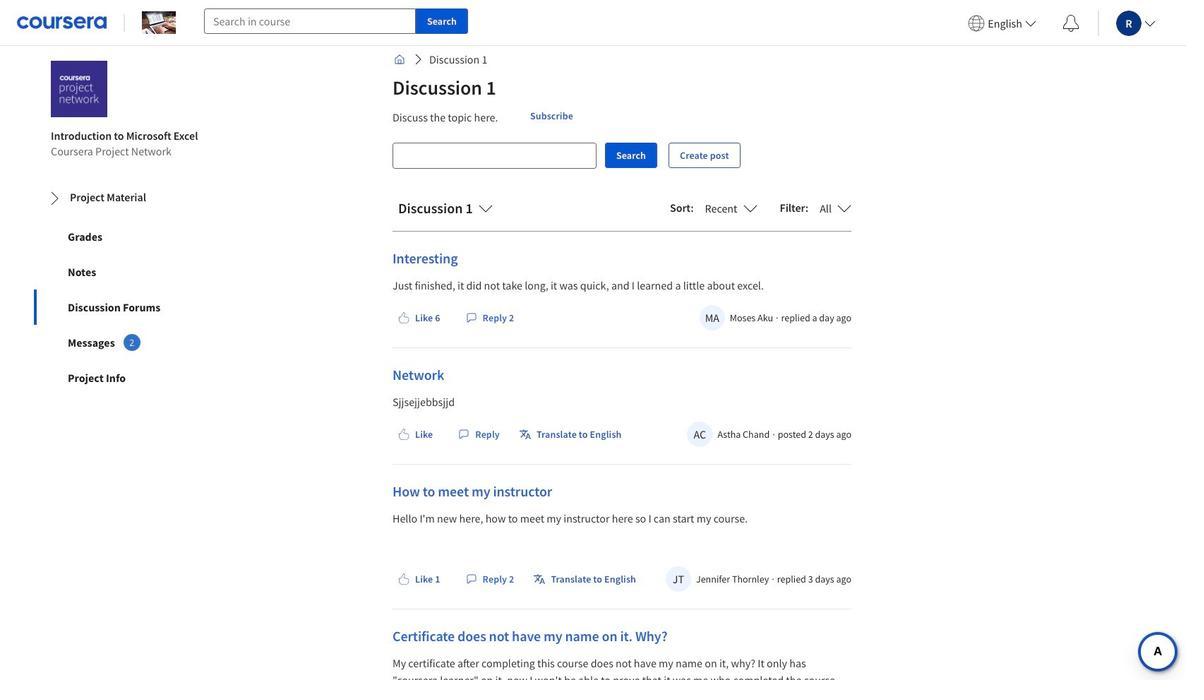 Task type: vqa. For each thing, say whether or not it's contained in the screenshot.
Business Model Innovation
no



Task type: describe. For each thing, give the bounding box(es) containing it.
coursera project network image
[[51, 61, 107, 117]]

help center image
[[1150, 643, 1167, 660]]

Search Input field
[[393, 143, 596, 168]]



Task type: locate. For each thing, give the bounding box(es) containing it.
coursera image
[[17, 11, 107, 34]]

menu
[[963, 0, 1187, 46]]

home image
[[394, 54, 405, 65]]

Search in course text field
[[204, 8, 416, 34]]



